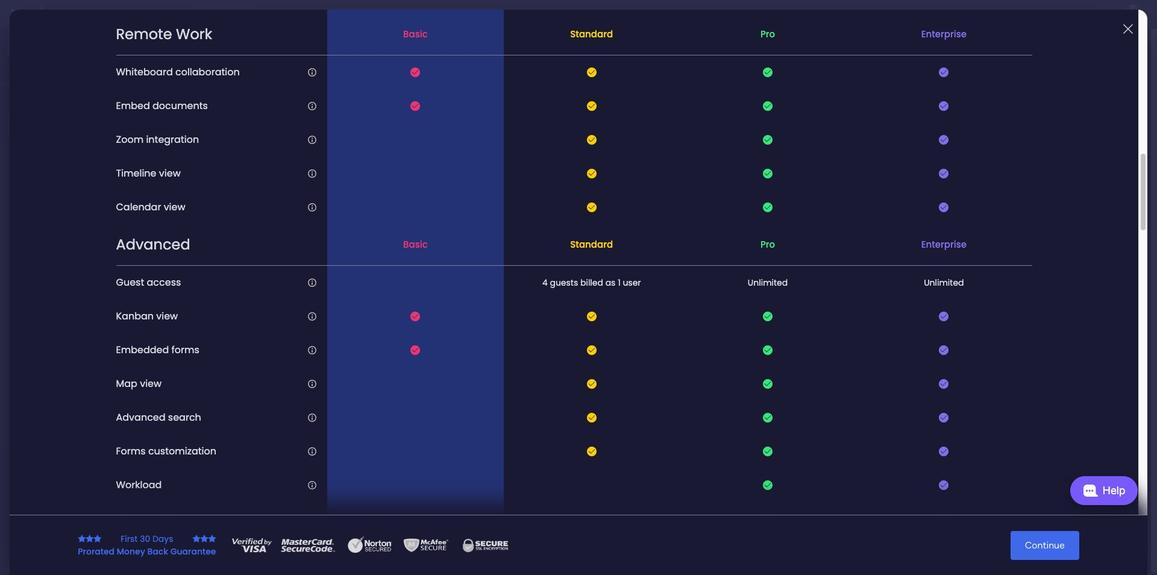 Task type: locate. For each thing, give the bounding box(es) containing it.
lottie animation element
[[581, 29, 920, 75], [0, 453, 154, 575]]

complete down enable
[[952, 158, 992, 169]]

circle o image inside enable desktop notifications link
[[940, 144, 948, 153]]

plans up account
[[585, 383, 608, 394]]

2 enterprise from the top
[[921, 238, 967, 251]]

0 vertical spatial standard
[[570, 28, 613, 40]]

0 vertical spatial pro
[[761, 28, 775, 40]]

1 horizontal spatial see plans button
[[540, 377, 617, 401]]

as
[[606, 277, 616, 289]]

monday marketplace image
[[1023, 8, 1035, 20]]

help button
[[1070, 476, 1138, 505]]

monday.com up variety
[[531, 328, 595, 342]]

workspaces inside good morning, james! quickly access your recent boards, inbox and workspaces
[[407, 52, 458, 63]]

access right the guest
[[147, 276, 181, 290]]

workspaces right my
[[257, 328, 317, 342]]

> down "trading card game"
[[491, 240, 496, 251]]

view for map view
[[140, 377, 162, 391]]

learn down center
[[970, 523, 991, 533]]

1 vertical spatial help
[[970, 509, 988, 520]]

upload your photo link
[[940, 126, 1103, 140]]

p button
[[564, 352, 886, 405]]

1 vertical spatial enterprise
[[921, 238, 967, 251]]

2 circle o image from the top
[[940, 159, 948, 168]]

& inside quick search results list box
[[665, 221, 671, 232]]

1 vertical spatial &
[[949, 417, 955, 428]]

boost your workflow in minutes with ready-made templates
[[929, 337, 1086, 362]]

2 option from the top
[[7, 57, 146, 76]]

get left the inspired
[[957, 417, 972, 428]]

game inside "virtual pet game work management"
[[333, 430, 362, 443]]

made
[[958, 351, 982, 362]]

work
[[176, 24, 212, 44]]

1 circle o image from the top
[[940, 144, 948, 153]]

check circle image
[[940, 129, 948, 138]]

of
[[548, 343, 558, 357], [634, 343, 643, 357]]

this
[[39, 174, 53, 184]]

ssl encrypted image
[[455, 536, 515, 554]]

your down account
[[983, 127, 1002, 138]]

2 star image from the left
[[94, 534, 101, 543]]

lottie animation image for join this workspace to create content.
[[0, 453, 154, 575]]

0 horizontal spatial get
[[957, 417, 972, 428]]

0 vertical spatial complete
[[940, 92, 989, 105]]

update feed image
[[970, 8, 982, 20]]

kanban
[[116, 309, 154, 323]]

help inside button
[[1103, 484, 1126, 497]]

1 vertical spatial lottie animation image
[[0, 453, 154, 575]]

plans inside want to continue using monday.com to increase your productivity? there are a variety of plans to fit any of your needs.
[[560, 343, 587, 357]]

1 horizontal spatial help
[[1103, 484, 1126, 497]]

0 vertical spatial see plans button
[[195, 5, 253, 24]]

variety
[[513, 343, 546, 357]]

hey
[[403, 268, 437, 294]]

billed
[[580, 277, 603, 289]]

mastercard secure code image
[[278, 536, 338, 554]]

2 vertical spatial monday.com
[[1011, 465, 1060, 475]]

work management > main workspace down card
[[418, 240, 559, 251]]

1 vertical spatial get
[[1009, 523, 1022, 533]]

0 vertical spatial your
[[991, 92, 1013, 105]]

3 star image from the left
[[193, 534, 200, 543]]

0 vertical spatial lottie animation element
[[581, 29, 920, 75]]

plans left fit
[[560, 343, 587, 357]]

1 horizontal spatial and
[[993, 523, 1007, 533]]

4 guests billed as 1 user
[[542, 277, 641, 289]]

game for pet
[[333, 430, 362, 443]]

circle o image inside the install our mobile app link
[[940, 175, 948, 184]]

game
[[481, 221, 507, 232], [705, 240, 728, 251], [333, 430, 362, 443]]

2 vertical spatial game
[[333, 430, 362, 443]]

pro for remote work
[[761, 28, 775, 40]]

1 horizontal spatial with
[[1068, 337, 1086, 348]]

pro
[[761, 28, 775, 40], [761, 238, 775, 251], [642, 268, 672, 294]]

v2 user feedback image
[[932, 45, 941, 58]]

0 horizontal spatial lottie animation image
[[0, 453, 154, 575]]

1 horizontal spatial get
[[1009, 523, 1022, 533]]

& up work management > virtual pet game on the top
[[665, 221, 671, 232]]

1 horizontal spatial lottie animation image
[[581, 29, 920, 75]]

1 vertical spatial standard
[[570, 238, 613, 251]]

calendar
[[116, 200, 161, 214]]

1 vertical spatial and
[[993, 523, 1007, 533]]

verified by visa image
[[231, 536, 273, 554]]

learn left how at the bottom right
[[970, 465, 991, 475]]

1 vertical spatial option
[[7, 57, 146, 76]]

with
[[716, 268, 755, 294], [1068, 337, 1086, 348]]

1 basic from the top
[[403, 28, 428, 40]]

install
[[952, 173, 976, 184]]

component image
[[403, 239, 414, 250]]

1 enterprise from the top
[[921, 28, 967, 40]]

3 circle o image from the top
[[940, 175, 948, 184]]

0 horizontal spatial unlimited
[[748, 277, 788, 289]]

this
[[30, 160, 45, 171]]

advanced down map view on the left bottom
[[116, 411, 166, 425]]

star image up the prorated
[[78, 534, 86, 543]]

guest access
[[116, 276, 181, 290]]

1 horizontal spatial virtual
[[664, 240, 689, 251]]

1 vertical spatial circle o image
[[940, 159, 948, 168]]

forms
[[172, 343, 199, 357]]

of right "any"
[[634, 343, 643, 357]]

see plans button
[[195, 5, 253, 24], [540, 377, 617, 401]]

2 standard from the top
[[570, 238, 613, 251]]

1 vertical spatial virtual
[[280, 430, 311, 443]]

0 vertical spatial option
[[7, 36, 146, 55]]

see plans button up manage my account
[[540, 377, 617, 401]]

30
[[140, 533, 150, 545]]

virtual inside "virtual pet game work management"
[[280, 430, 311, 443]]

virtual
[[664, 240, 689, 251], [280, 430, 311, 443]]

join
[[21, 174, 37, 184]]

1 horizontal spatial lottie animation element
[[581, 29, 920, 75]]

your
[[275, 52, 295, 63], [597, 268, 638, 294], [654, 328, 676, 342], [957, 337, 976, 348], [646, 343, 667, 357]]

1 horizontal spatial of
[[634, 343, 643, 357]]

and right inbox
[[388, 52, 404, 63]]

and
[[388, 52, 404, 63], [993, 523, 1007, 533]]

0 vertical spatial circle o image
[[940, 144, 948, 153]]

time tracking
[[116, 512, 182, 526]]

0 horizontal spatial and
[[388, 52, 404, 63]]

there
[[456, 343, 483, 357]]

to down empty.
[[98, 174, 106, 184]]

update
[[239, 288, 276, 301]]

enable desktop notifications
[[952, 143, 1070, 154]]

2 > from the left
[[491, 240, 496, 251]]

& left the inspired
[[949, 417, 955, 428]]

of right variety
[[548, 343, 558, 357]]

1 vertical spatial access
[[147, 276, 181, 290]]

unlimited
[[748, 277, 788, 289], [924, 277, 964, 289]]

0 vertical spatial monday.com
[[466, 293, 589, 319]]

notifications image
[[943, 8, 955, 20]]

my workspaces
[[239, 328, 317, 342]]

lottie animation image
[[581, 29, 920, 75], [0, 453, 154, 575]]

0 vertical spatial workspaces
[[407, 52, 458, 63]]

2 horizontal spatial >
[[657, 240, 662, 251]]

p
[[587, 369, 595, 387]]

monday.com inside the hey james peterson, your pro trial with monday.com has ended
[[466, 293, 589, 319]]

1 vertical spatial advanced
[[116, 411, 166, 425]]

1 horizontal spatial pet
[[691, 240, 703, 251]]

2 horizontal spatial game
[[705, 240, 728, 251]]

chat bot icon image
[[1083, 485, 1098, 497]]

your inside the hey james peterson, your pro trial with monday.com has ended
[[597, 268, 638, 294]]

0 horizontal spatial help
[[970, 509, 988, 520]]

1 horizontal spatial see
[[566, 383, 583, 394]]

1 vertical spatial workspaces
[[257, 328, 317, 342]]

plans up morning,
[[227, 9, 247, 19]]

0 vertical spatial see plans
[[211, 9, 247, 19]]

learn
[[922, 417, 946, 428], [970, 465, 991, 475], [970, 523, 991, 533]]

1 vertical spatial basic
[[403, 238, 428, 251]]

advanced
[[116, 235, 190, 255], [116, 411, 166, 425]]

1 horizontal spatial workspaces
[[407, 52, 458, 63]]

search
[[168, 411, 201, 425]]

pet inside quick search results list box
[[691, 240, 703, 251]]

help inside help center learn and get support
[[970, 509, 988, 520]]

learn left the inspired
[[922, 417, 946, 428]]

0 horizontal spatial see plans button
[[195, 5, 253, 24]]

view right calendar
[[164, 200, 185, 214]]

james
[[442, 268, 504, 294]]

management inside "virtual pet game work management"
[[316, 446, 369, 457]]

trading
[[421, 221, 454, 232]]

guest
[[116, 276, 144, 290]]

virtual inside quick search results list box
[[664, 240, 689, 251]]

see
[[211, 9, 225, 19], [566, 383, 583, 394]]

0 vertical spatial profile
[[1016, 92, 1048, 105]]

star image
[[78, 534, 86, 543], [200, 534, 208, 543]]

main workspace work management
[[280, 365, 369, 392]]

1 standard from the top
[[570, 28, 613, 40]]

see plans up manage my account
[[566, 383, 608, 394]]

0 horizontal spatial work management > main workspace
[[253, 240, 393, 251]]

monday.com down 4
[[466, 293, 589, 319]]

setup account link
[[940, 111, 1103, 124]]

0 vertical spatial virtual
[[664, 240, 689, 251]]

1
[[618, 277, 621, 289]]

view for calendar view
[[164, 200, 185, 214]]

get
[[957, 417, 972, 428], [1009, 523, 1022, 533]]

0 vertical spatial game
[[481, 221, 507, 232]]

map
[[116, 377, 137, 391]]

timeline view
[[116, 167, 181, 180]]

visited
[[286, 99, 320, 112]]

inspired
[[974, 417, 1009, 428]]

0 horizontal spatial >
[[325, 240, 330, 251]]

2 work management > main workspace from the left
[[418, 240, 559, 251]]

quick search
[[1036, 46, 1093, 57]]

embedded forms
[[116, 343, 199, 357]]

profile up mobile
[[995, 158, 1020, 169]]

advanced for advanced
[[116, 235, 190, 255]]

workspace inside main workspace work management
[[306, 365, 358, 378]]

workspace image
[[577, 364, 605, 393]]

monday.com inside want to continue using monday.com to increase your productivity? there are a variety of plans to fit any of your needs.
[[531, 328, 595, 342]]

see plans up good
[[211, 9, 247, 19]]

with right minutes
[[1068, 337, 1086, 348]]

0 vertical spatial access
[[243, 52, 273, 63]]

virtual pet game work management
[[280, 430, 369, 457]]

quick
[[1036, 46, 1061, 57]]

marketing plan
[[255, 221, 321, 232]]

integration
[[146, 133, 199, 147]]

3 > from the left
[[657, 240, 662, 251]]

1 horizontal spatial unlimited
[[924, 277, 964, 289]]

main down "trading card game"
[[498, 240, 516, 251]]

2 vertical spatial learn
[[970, 523, 991, 533]]

user
[[623, 277, 641, 289]]

standard
[[570, 28, 613, 40], [570, 238, 613, 251]]

1 vertical spatial learn
[[970, 465, 991, 475]]

0 vertical spatial pet
[[691, 240, 703, 251]]

v2 bolt switch image
[[1026, 45, 1033, 58]]

circle o image for enable
[[940, 144, 948, 153]]

pet down the approvals
[[691, 240, 703, 251]]

workflow
[[979, 337, 1018, 348]]

0 horizontal spatial see plans
[[211, 9, 247, 19]]

1 horizontal spatial >
[[491, 240, 496, 251]]

view right timeline
[[159, 167, 181, 180]]

0 vertical spatial basic
[[403, 28, 428, 40]]

work management > main workspace down plan
[[253, 240, 393, 251]]

main down "my workspaces"
[[280, 365, 303, 378]]

2 vertical spatial circle o image
[[940, 175, 948, 184]]

0 horizontal spatial main
[[280, 365, 303, 378]]

1 vertical spatial see plans button
[[540, 377, 617, 401]]

2 basic from the top
[[403, 238, 428, 251]]

zoom integration
[[116, 133, 199, 147]]

monday.com right how at the bottom right
[[1011, 465, 1060, 475]]

workspaces right inbox
[[407, 52, 458, 63]]

remote work
[[116, 24, 212, 44]]

star image
[[86, 534, 94, 543], [94, 534, 101, 543], [193, 534, 200, 543], [208, 534, 216, 543]]

1 vertical spatial game
[[705, 240, 728, 251]]

search everything image
[[1052, 8, 1064, 20]]

option
[[7, 36, 146, 55], [7, 57, 146, 76]]

see plans button up good
[[195, 5, 253, 24]]

0 horizontal spatial star image
[[78, 534, 86, 543]]

1 vertical spatial plans
[[560, 343, 587, 357]]

card
[[457, 221, 478, 232]]

0 horizontal spatial lottie animation element
[[0, 453, 154, 575]]

2 advanced from the top
[[116, 411, 166, 425]]

0 horizontal spatial with
[[716, 268, 755, 294]]

main up (inbox)
[[332, 240, 350, 251]]

1 vertical spatial lottie animation element
[[0, 453, 154, 575]]

access
[[243, 52, 273, 63], [147, 276, 181, 290]]

profile up 'setup account' link
[[1016, 92, 1048, 105]]

access down morning,
[[243, 52, 273, 63]]

0 vertical spatial &
[[665, 221, 671, 232]]

pet down main workspace work management
[[314, 430, 330, 443]]

management
[[122, 7, 187, 21], [273, 240, 323, 251], [439, 240, 489, 251], [605, 240, 655, 251], [316, 381, 369, 392], [316, 446, 369, 457]]

0 vertical spatial with
[[716, 268, 755, 294]]

learn inside help center learn and get support
[[970, 523, 991, 533]]

component image
[[569, 239, 580, 250]]

advanced down calendar view
[[116, 235, 190, 255]]

0 vertical spatial enterprise
[[921, 28, 967, 40]]

1 horizontal spatial work management > main workspace
[[418, 240, 559, 251]]

1 vertical spatial with
[[1068, 337, 1086, 348]]

learn inside getting started element
[[970, 465, 991, 475]]

help for help center learn and get support
[[970, 509, 988, 520]]

circle o image inside complete profile link
[[940, 159, 948, 168]]

star image up guarantee
[[200, 534, 208, 543]]

inbox
[[362, 52, 386, 63]]

guarantee
[[170, 545, 216, 557]]

help image
[[1079, 8, 1091, 20]]

collaboration
[[175, 65, 240, 79]]

recent
[[297, 52, 325, 63]]

help left center
[[970, 509, 988, 520]]

enterprise for remote work
[[921, 28, 967, 40]]

see plans
[[211, 9, 247, 19], [566, 383, 608, 394]]

1 vertical spatial pet
[[314, 430, 330, 443]]

your up account
[[991, 92, 1013, 105]]

view right map
[[140, 377, 162, 391]]

and down center
[[993, 523, 1007, 533]]

is
[[90, 160, 96, 171]]

0 vertical spatial learn
[[922, 417, 946, 428]]

1 of from the left
[[548, 343, 558, 357]]

0 horizontal spatial of
[[548, 343, 558, 357]]

> up (inbox)
[[325, 240, 330, 251]]

my
[[239, 328, 255, 342]]

get down center
[[1009, 523, 1022, 533]]

to inside this workspace is empty. join this workspace to create content.
[[98, 174, 106, 184]]

1 vertical spatial your
[[983, 127, 1002, 138]]

0 vertical spatial help
[[1103, 484, 1126, 497]]

0 horizontal spatial game
[[333, 430, 362, 443]]

0 vertical spatial advanced
[[116, 235, 190, 255]]

check circle image
[[940, 113, 948, 122]]

0 horizontal spatial see
[[211, 9, 225, 19]]

1 horizontal spatial see plans
[[566, 383, 608, 394]]

with right trial
[[716, 268, 755, 294]]

1 horizontal spatial game
[[481, 221, 507, 232]]

1 vertical spatial complete
[[952, 158, 992, 169]]

see left the 'p'
[[566, 383, 583, 394]]

help for help
[[1103, 484, 1126, 497]]

0 horizontal spatial pet
[[314, 430, 330, 443]]

with inside the hey james peterson, your pro trial with monday.com has ended
[[716, 268, 755, 294]]

monday.com inside getting started element
[[1011, 465, 1060, 475]]

manage my account button
[[535, 401, 622, 420]]

1 horizontal spatial access
[[243, 52, 273, 63]]

pro inside the hey james peterson, your pro trial with monday.com has ended
[[642, 268, 672, 294]]

using
[[502, 328, 528, 342]]

norton secured image
[[343, 536, 397, 554]]

0 vertical spatial lottie animation image
[[581, 29, 920, 75]]

recently visited
[[239, 99, 320, 112]]

upload your photo
[[952, 127, 1028, 138]]

1 horizontal spatial star image
[[200, 534, 208, 543]]

account
[[979, 112, 1013, 123]]

complete up "setup"
[[940, 92, 989, 105]]

2 star image from the left
[[200, 534, 208, 543]]

> down project requests & approvals
[[657, 240, 662, 251]]

circle o image
[[940, 144, 948, 153], [940, 159, 948, 168], [940, 175, 948, 184]]

circle o image for install
[[940, 175, 948, 184]]

see up good
[[211, 9, 225, 19]]

1 advanced from the top
[[116, 235, 190, 255]]

enterprise for advanced
[[921, 238, 967, 251]]

help right the chat bot icon
[[1103, 484, 1126, 497]]

your inside good morning, james! quickly access your recent boards, inbox and workspaces
[[275, 52, 295, 63]]

view right "kanban"
[[156, 309, 178, 323]]



Task type: describe. For each thing, give the bounding box(es) containing it.
pet inside "virtual pet game work management"
[[314, 430, 330, 443]]

> for component image on the left top
[[491, 240, 496, 251]]

lottie animation element for join this workspace to create content.
[[0, 453, 154, 575]]

2 of from the left
[[634, 343, 643, 357]]

timeline
[[116, 167, 156, 180]]

app
[[1025, 173, 1042, 184]]

money
[[117, 545, 145, 557]]

complete for complete profile
[[952, 158, 992, 169]]

prorated money back guarantee
[[78, 545, 216, 557]]

learn for learn how monday.com works
[[970, 465, 991, 475]]

and inside help center learn and get support
[[993, 523, 1007, 533]]

monday
[[54, 7, 95, 21]]

requests
[[621, 221, 662, 232]]

are
[[485, 343, 501, 357]]

access inside good morning, james! quickly access your recent boards, inbox and workspaces
[[243, 52, 273, 63]]

learn for learn & get inspired
[[922, 417, 946, 428]]

works
[[1062, 465, 1084, 475]]

install our mobile app link
[[940, 172, 1103, 186]]

to right want
[[445, 328, 454, 342]]

notifications
[[1018, 143, 1070, 154]]

productivity?
[[678, 328, 741, 342]]

monday work management
[[54, 7, 187, 21]]

complete for complete your profile
[[940, 92, 989, 105]]

calendar view
[[116, 200, 185, 214]]

1 > from the left
[[325, 240, 330, 251]]

map view
[[116, 377, 162, 391]]

0 vertical spatial see
[[211, 9, 225, 19]]

quick search button
[[1016, 39, 1103, 64]]

pro for advanced
[[761, 238, 775, 251]]

support
[[1024, 523, 1053, 533]]

standard for remote work
[[570, 28, 613, 40]]

0 vertical spatial plans
[[227, 9, 247, 19]]

minutes
[[1031, 337, 1065, 348]]

complete your profile
[[940, 92, 1048, 105]]

quickly
[[208, 52, 241, 63]]

select product image
[[11, 8, 23, 20]]

ended
[[632, 293, 691, 319]]

invite members image
[[996, 8, 1008, 20]]

mcafee secure image
[[402, 536, 450, 554]]

zoom
[[116, 133, 144, 147]]

0 horizontal spatial access
[[147, 276, 181, 290]]

in
[[1021, 337, 1028, 348]]

advanced for advanced search
[[116, 411, 166, 425]]

workload
[[116, 478, 162, 492]]

your inside boost your workflow in minutes with ready-made templates
[[957, 337, 976, 348]]

1 vertical spatial profile
[[995, 158, 1020, 169]]

james peterson image
[[1124, 5, 1143, 24]]

setup
[[952, 112, 977, 123]]

back
[[147, 545, 168, 557]]

forms
[[116, 444, 146, 458]]

2 horizontal spatial main
[[498, 240, 516, 251]]

your for complete
[[991, 92, 1013, 105]]

good
[[208, 39, 229, 50]]

a
[[504, 343, 510, 357]]

documents
[[152, 99, 208, 113]]

james!
[[266, 39, 293, 50]]

1 vertical spatial see plans
[[566, 383, 608, 394]]

center
[[990, 509, 1015, 520]]

view for kanban view
[[156, 309, 178, 323]]

ready-
[[929, 351, 958, 362]]

0 vertical spatial get
[[957, 417, 972, 428]]

learn & get inspired
[[922, 417, 1009, 428]]

guests
[[550, 277, 578, 289]]

content.
[[61, 187, 93, 197]]

with inside boost your workflow in minutes with ready-made templates
[[1068, 337, 1086, 348]]

(inbox)
[[304, 288, 340, 301]]

setup account
[[952, 112, 1013, 123]]

1 star image from the left
[[86, 534, 94, 543]]

install our mobile app
[[952, 173, 1042, 184]]

feed
[[279, 288, 301, 301]]

quick search results list box
[[222, 113, 893, 272]]

4 star image from the left
[[208, 534, 216, 543]]

boost
[[929, 337, 955, 348]]

this workspace is empty. join this workspace to create content.
[[21, 160, 132, 197]]

game for card
[[481, 221, 507, 232]]

1 horizontal spatial main
[[332, 240, 350, 251]]

work management > virtual pet game
[[584, 240, 728, 251]]

prorated
[[78, 545, 115, 557]]

basic for advanced
[[403, 238, 428, 251]]

update feed (inbox)
[[239, 288, 340, 301]]

get inside help center learn and get support
[[1009, 523, 1022, 533]]

advanced search
[[116, 411, 201, 425]]

feedback
[[967, 46, 1004, 57]]

work inside "virtual pet game work management"
[[294, 446, 314, 457]]

basic for remote work
[[403, 28, 428, 40]]

public board image
[[403, 220, 417, 233]]

tracking
[[142, 512, 182, 526]]

good morning, james! quickly access your recent boards, inbox and workspaces
[[208, 39, 458, 63]]

customization
[[148, 444, 216, 458]]

create
[[108, 174, 132, 184]]

2 unlimited from the left
[[924, 277, 964, 289]]

work inside main workspace work management
[[294, 381, 314, 392]]

want
[[416, 328, 442, 342]]

complete profile
[[952, 158, 1020, 169]]

increase
[[610, 328, 652, 342]]

1 horizontal spatial &
[[949, 417, 955, 428]]

management inside main workspace work management
[[316, 381, 369, 392]]

our
[[978, 173, 993, 184]]

templates image image
[[933, 242, 1092, 326]]

main inside main workspace work management
[[280, 365, 303, 378]]

2 vertical spatial plans
[[585, 383, 608, 394]]

desktop
[[982, 143, 1016, 154]]

1 work management > main workspace from the left
[[253, 240, 393, 251]]

complete profile link
[[940, 157, 1103, 170]]

manage my account
[[540, 405, 617, 415]]

upload
[[952, 127, 981, 138]]

1 unlimited from the left
[[748, 277, 788, 289]]

trading card game
[[421, 221, 507, 232]]

lottie animation image for quickly access your recent boards, inbox and workspaces
[[581, 29, 920, 75]]

recently
[[239, 99, 284, 112]]

help center element
[[922, 497, 1103, 545]]

first 30 days
[[121, 533, 173, 545]]

and inside good morning, james! quickly access your recent boards, inbox and workspaces
[[388, 52, 404, 63]]

getting started element
[[922, 439, 1103, 488]]

circle o image for complete
[[940, 159, 948, 168]]

> for component icon on the top of the page
[[657, 240, 662, 251]]

to up fit
[[598, 328, 608, 342]]

1 option from the top
[[7, 36, 146, 55]]

embedded
[[116, 343, 169, 357]]

plan
[[302, 221, 321, 232]]

to left fit
[[589, 343, 599, 357]]

1 star image from the left
[[78, 534, 86, 543]]

0 horizontal spatial workspaces
[[257, 328, 317, 342]]

learn how monday.com works
[[970, 465, 1084, 475]]

peterson,
[[508, 268, 592, 294]]

standard for advanced
[[570, 238, 613, 251]]

whiteboard collaboration
[[116, 65, 240, 79]]

lottie animation element for quickly access your recent boards, inbox and workspaces
[[581, 29, 920, 75]]

forms customization
[[116, 444, 216, 458]]

account
[[586, 405, 617, 415]]

your for upload
[[983, 127, 1002, 138]]

view for timeline view
[[159, 167, 181, 180]]

give
[[946, 46, 964, 57]]

marketing
[[255, 221, 300, 232]]



Task type: vqa. For each thing, say whether or not it's contained in the screenshot.
New contact BUTTON
no



